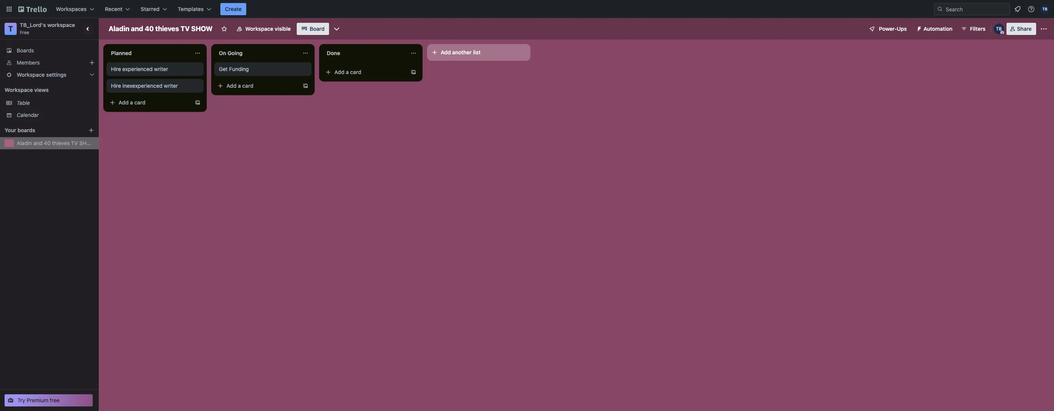 Task type: describe. For each thing, give the bounding box(es) containing it.
get funding
[[219, 66, 249, 72]]

On Going text field
[[214, 47, 298, 59]]

workspace settings button
[[0, 69, 99, 81]]

calendar
[[17, 112, 39, 118]]

boards
[[17, 47, 34, 54]]

power-ups button
[[864, 23, 912, 35]]

card for planned
[[134, 99, 146, 106]]

add for done
[[335, 69, 345, 75]]

workspace
[[47, 22, 75, 28]]

primary element
[[0, 0, 1054, 18]]

workspace visible
[[245, 25, 291, 32]]

thieves inside 'link'
[[52, 140, 70, 146]]

templates button
[[173, 3, 216, 15]]

your
[[5, 127, 16, 133]]

another
[[452, 49, 472, 55]]

power-
[[879, 25, 897, 32]]

filters
[[970, 25, 986, 32]]

going
[[228, 50, 243, 56]]

create from template… image
[[411, 69, 417, 75]]

your boards with 1 items element
[[5, 126, 77, 135]]

hire experienced writer
[[111, 66, 168, 72]]

free
[[50, 397, 60, 404]]

on going
[[219, 50, 243, 56]]

show inside 'link'
[[79, 140, 96, 146]]

workspace for workspace visible
[[245, 25, 273, 32]]

a for done
[[346, 69, 349, 75]]

create button
[[220, 3, 246, 15]]

create from template… image for planned
[[195, 100, 201, 106]]

add a card button for on going
[[214, 80, 300, 92]]

add another list
[[441, 49, 481, 55]]

starred button
[[136, 3, 172, 15]]

Planned text field
[[106, 47, 190, 59]]

hire for hire inexexperienced writer
[[111, 82, 121, 89]]

t
[[8, 24, 13, 33]]

add a card for on going
[[227, 82, 254, 89]]

40 inside 'link'
[[44, 140, 51, 146]]

board
[[310, 25, 325, 32]]

this member is an admin of this board. image
[[1001, 31, 1004, 34]]

show menu image
[[1040, 25, 1048, 33]]

table link
[[17, 99, 94, 107]]

add a card button for done
[[322, 66, 407, 78]]

members link
[[0, 57, 99, 69]]

customize views image
[[333, 25, 341, 33]]

planned
[[111, 50, 132, 56]]

automation
[[924, 25, 953, 32]]

calendar link
[[17, 111, 94, 119]]

views
[[34, 87, 49, 93]]

workspace navigation collapse icon image
[[83, 24, 94, 34]]

hire inexexperienced writer link
[[111, 82, 199, 90]]

workspace views
[[5, 87, 49, 93]]



Task type: locate. For each thing, give the bounding box(es) containing it.
boards link
[[0, 44, 99, 57]]

add a card down funding at the top left of page
[[227, 82, 254, 89]]

ups
[[897, 25, 907, 32]]

hire left inexexperienced
[[111, 82, 121, 89]]

Board name text field
[[105, 23, 216, 35]]

visible
[[275, 25, 291, 32]]

0 vertical spatial add a card
[[335, 69, 362, 75]]

workspace left visible
[[245, 25, 273, 32]]

1 vertical spatial thieves
[[52, 140, 70, 146]]

add a card button
[[322, 66, 407, 78], [214, 80, 300, 92], [106, 97, 192, 109]]

workspace inside button
[[245, 25, 273, 32]]

1 vertical spatial add a card button
[[214, 80, 300, 92]]

show inside 'text field'
[[191, 25, 213, 33]]

tv
[[181, 25, 190, 33], [71, 140, 78, 146]]

0 vertical spatial thieves
[[155, 25, 179, 33]]

a for on going
[[238, 82, 241, 89]]

starred
[[141, 6, 160, 12]]

1 horizontal spatial thieves
[[155, 25, 179, 33]]

aladin and 40 thieves tv show down starred popup button
[[109, 25, 213, 33]]

2 hire from the top
[[111, 82, 121, 89]]

experienced
[[122, 66, 153, 72]]

0 horizontal spatial thieves
[[52, 140, 70, 146]]

and inside 'text field'
[[131, 25, 143, 33]]

add a card down done
[[335, 69, 362, 75]]

40 down your boards with 1 items element on the left top of page
[[44, 140, 51, 146]]

add down get funding
[[227, 82, 237, 89]]

Done text field
[[322, 47, 406, 59]]

2 vertical spatial card
[[134, 99, 146, 106]]

workspace inside dropdown button
[[17, 71, 45, 78]]

thieves
[[155, 25, 179, 33], [52, 140, 70, 146]]

create
[[225, 6, 242, 12]]

star or unstar board image
[[221, 26, 227, 32]]

writer inside "hire experienced writer" link
[[154, 66, 168, 72]]

add a card button down done text field on the left top
[[322, 66, 407, 78]]

t link
[[5, 23, 17, 35]]

2 horizontal spatial a
[[346, 69, 349, 75]]

board link
[[297, 23, 329, 35]]

1 vertical spatial card
[[242, 82, 254, 89]]

0 horizontal spatial aladin
[[17, 140, 32, 146]]

1 horizontal spatial create from template… image
[[303, 83, 309, 89]]

hire inexexperienced writer
[[111, 82, 178, 89]]

tb_lord's workspace free
[[20, 22, 75, 35]]

thieves inside 'text field'
[[155, 25, 179, 33]]

add a card for planned
[[119, 99, 146, 106]]

table
[[17, 100, 30, 106]]

and inside 'link'
[[33, 140, 43, 146]]

40
[[145, 25, 154, 33], [44, 140, 51, 146]]

tb_lord's
[[20, 22, 46, 28]]

40 inside 'text field'
[[145, 25, 154, 33]]

2 vertical spatial a
[[130, 99, 133, 106]]

1 horizontal spatial a
[[238, 82, 241, 89]]

add a card down inexexperienced
[[119, 99, 146, 106]]

workspace for workspace views
[[5, 87, 33, 93]]

Search field
[[943, 3, 1010, 15]]

aladin down recent popup button
[[109, 25, 129, 33]]

1 vertical spatial show
[[79, 140, 96, 146]]

add for planned
[[119, 99, 129, 106]]

add a card for done
[[335, 69, 362, 75]]

writer down "hire experienced writer" link
[[164, 82, 178, 89]]

0 vertical spatial workspace
[[245, 25, 273, 32]]

0 horizontal spatial add a card button
[[106, 97, 192, 109]]

card for on going
[[242, 82, 254, 89]]

add
[[441, 49, 451, 55], [335, 69, 345, 75], [227, 82, 237, 89], [119, 99, 129, 106]]

0 vertical spatial a
[[346, 69, 349, 75]]

aladin and 40 thieves tv show link
[[17, 140, 96, 147]]

0 horizontal spatial 40
[[44, 140, 51, 146]]

premium
[[27, 397, 48, 404]]

1 vertical spatial writer
[[164, 82, 178, 89]]

tv down "templates"
[[181, 25, 190, 33]]

free
[[20, 30, 29, 35]]

a
[[346, 69, 349, 75], [238, 82, 241, 89], [130, 99, 133, 106]]

add for on going
[[227, 82, 237, 89]]

2 vertical spatial add a card
[[119, 99, 146, 106]]

filters button
[[959, 23, 988, 35]]

and
[[131, 25, 143, 33], [33, 140, 43, 146]]

power-ups
[[879, 25, 907, 32]]

create from template… image
[[303, 83, 309, 89], [195, 100, 201, 106]]

2 vertical spatial workspace
[[5, 87, 33, 93]]

0 horizontal spatial tv
[[71, 140, 78, 146]]

0 vertical spatial and
[[131, 25, 143, 33]]

1 hire from the top
[[111, 66, 121, 72]]

add down inexexperienced
[[119, 99, 129, 106]]

add a card button down get funding link
[[214, 80, 300, 92]]

tv inside 'link'
[[71, 140, 78, 146]]

share button
[[1007, 23, 1037, 35]]

show down templates dropdown button
[[191, 25, 213, 33]]

share
[[1017, 25, 1032, 32]]

2 vertical spatial add a card button
[[106, 97, 192, 109]]

0 vertical spatial writer
[[154, 66, 168, 72]]

settings
[[46, 71, 66, 78]]

automation button
[[913, 23, 957, 35]]

members
[[17, 59, 40, 66]]

0 horizontal spatial card
[[134, 99, 146, 106]]

0 horizontal spatial a
[[130, 99, 133, 106]]

0 horizontal spatial show
[[79, 140, 96, 146]]

0 horizontal spatial aladin and 40 thieves tv show
[[17, 140, 96, 146]]

workspace settings
[[17, 71, 66, 78]]

get
[[219, 66, 228, 72]]

add down done
[[335, 69, 345, 75]]

sm image
[[913, 23, 924, 33]]

0 vertical spatial show
[[191, 25, 213, 33]]

0 horizontal spatial and
[[33, 140, 43, 146]]

try premium free button
[[5, 395, 93, 407]]

0 vertical spatial add a card button
[[322, 66, 407, 78]]

boards
[[17, 127, 35, 133]]

back to home image
[[18, 3, 47, 15]]

workspace down members
[[17, 71, 45, 78]]

try
[[17, 397, 25, 404]]

0 vertical spatial create from template… image
[[303, 83, 309, 89]]

1 horizontal spatial 40
[[145, 25, 154, 33]]

0 horizontal spatial add a card
[[119, 99, 146, 106]]

add a card button for planned
[[106, 97, 192, 109]]

workspace up 'table'
[[5, 87, 33, 93]]

1 vertical spatial tv
[[71, 140, 78, 146]]

1 vertical spatial workspace
[[17, 71, 45, 78]]

create from template… image for on going
[[303, 83, 309, 89]]

inexexperienced
[[122, 82, 162, 89]]

add a card button down hire inexexperienced writer
[[106, 97, 192, 109]]

and down starred at the left of the page
[[131, 25, 143, 33]]

funding
[[229, 66, 249, 72]]

list
[[473, 49, 481, 55]]

40 down starred at the left of the page
[[145, 25, 154, 33]]

2 horizontal spatial card
[[350, 69, 362, 75]]

writer inside "hire inexexperienced writer" link
[[164, 82, 178, 89]]

add board image
[[88, 127, 94, 133]]

1 vertical spatial aladin and 40 thieves tv show
[[17, 140, 96, 146]]

show down add board image
[[79, 140, 96, 146]]

0 vertical spatial card
[[350, 69, 362, 75]]

aladin down 'boards'
[[17, 140, 32, 146]]

tv down calendar link
[[71, 140, 78, 146]]

workspaces button
[[51, 3, 99, 15]]

hire experienced writer link
[[111, 65, 199, 73]]

1 horizontal spatial tv
[[181, 25, 190, 33]]

tv inside 'text field'
[[181, 25, 190, 33]]

aladin and 40 thieves tv show down your boards with 1 items element on the left top of page
[[17, 140, 96, 146]]

0 vertical spatial aladin
[[109, 25, 129, 33]]

card for done
[[350, 69, 362, 75]]

1 vertical spatial a
[[238, 82, 241, 89]]

aladin and 40 thieves tv show inside 'text field'
[[109, 25, 213, 33]]

workspaces
[[56, 6, 87, 12]]

tyler black (tylerblack44) image
[[1041, 5, 1050, 14]]

done
[[327, 50, 340, 56]]

a down funding at the top left of page
[[238, 82, 241, 89]]

tb_lord's workspace link
[[20, 22, 75, 28]]

templates
[[178, 6, 204, 12]]

writer
[[154, 66, 168, 72], [164, 82, 178, 89]]

card down done text field on the left top
[[350, 69, 362, 75]]

on
[[219, 50, 226, 56]]

2 horizontal spatial add a card button
[[322, 66, 407, 78]]

1 vertical spatial and
[[33, 140, 43, 146]]

1 horizontal spatial aladin
[[109, 25, 129, 33]]

0 notifications image
[[1013, 5, 1023, 14]]

add another list button
[[427, 44, 531, 61]]

a down inexexperienced
[[130, 99, 133, 106]]

1 horizontal spatial show
[[191, 25, 213, 33]]

writer for hire inexexperienced writer
[[164, 82, 178, 89]]

a for planned
[[130, 99, 133, 106]]

0 vertical spatial aladin and 40 thieves tv show
[[109, 25, 213, 33]]

writer for hire experienced writer
[[154, 66, 168, 72]]

aladin inside aladin and 40 thieves tv show 'link'
[[17, 140, 32, 146]]

add left another
[[441, 49, 451, 55]]

0 vertical spatial 40
[[145, 25, 154, 33]]

thieves down starred popup button
[[155, 25, 179, 33]]

card down funding at the top left of page
[[242, 82, 254, 89]]

1 vertical spatial create from template… image
[[195, 100, 201, 106]]

tb_lord (tylerblack44) image
[[994, 24, 1005, 34]]

1 horizontal spatial card
[[242, 82, 254, 89]]

1 vertical spatial add a card
[[227, 82, 254, 89]]

recent
[[105, 6, 123, 12]]

show
[[191, 25, 213, 33], [79, 140, 96, 146]]

recent button
[[100, 3, 135, 15]]

your boards
[[5, 127, 35, 133]]

card
[[350, 69, 362, 75], [242, 82, 254, 89], [134, 99, 146, 106]]

try premium free
[[17, 397, 60, 404]]

0 horizontal spatial create from template… image
[[195, 100, 201, 106]]

a down done text field on the left top
[[346, 69, 349, 75]]

aladin
[[109, 25, 129, 33], [17, 140, 32, 146]]

0 vertical spatial hire
[[111, 66, 121, 72]]

search image
[[937, 6, 943, 12]]

thieves down your boards with 1 items element on the left top of page
[[52, 140, 70, 146]]

writer up "hire inexexperienced writer" link at the top of page
[[154, 66, 168, 72]]

open information menu image
[[1028, 5, 1035, 13]]

1 horizontal spatial and
[[131, 25, 143, 33]]

0 vertical spatial tv
[[181, 25, 190, 33]]

1 vertical spatial 40
[[44, 140, 51, 146]]

add a card
[[335, 69, 362, 75], [227, 82, 254, 89], [119, 99, 146, 106]]

aladin and 40 thieves tv show
[[109, 25, 213, 33], [17, 140, 96, 146]]

card down inexexperienced
[[134, 99, 146, 106]]

aladin inside aladin and 40 thieves tv show 'text field'
[[109, 25, 129, 33]]

workspace visible button
[[232, 23, 295, 35]]

workspace
[[245, 25, 273, 32], [17, 71, 45, 78], [5, 87, 33, 93]]

1 horizontal spatial add a card
[[227, 82, 254, 89]]

hire down planned
[[111, 66, 121, 72]]

and down your boards with 1 items element on the left top of page
[[33, 140, 43, 146]]

1 horizontal spatial aladin and 40 thieves tv show
[[109, 25, 213, 33]]

2 horizontal spatial add a card
[[335, 69, 362, 75]]

workspace for workspace settings
[[17, 71, 45, 78]]

hire
[[111, 66, 121, 72], [111, 82, 121, 89]]

1 vertical spatial aladin
[[17, 140, 32, 146]]

hire for hire experienced writer
[[111, 66, 121, 72]]

1 vertical spatial hire
[[111, 82, 121, 89]]

get funding link
[[219, 65, 307, 73]]

1 horizontal spatial add a card button
[[214, 80, 300, 92]]



Task type: vqa. For each thing, say whether or not it's contained in the screenshot.
hire
yes



